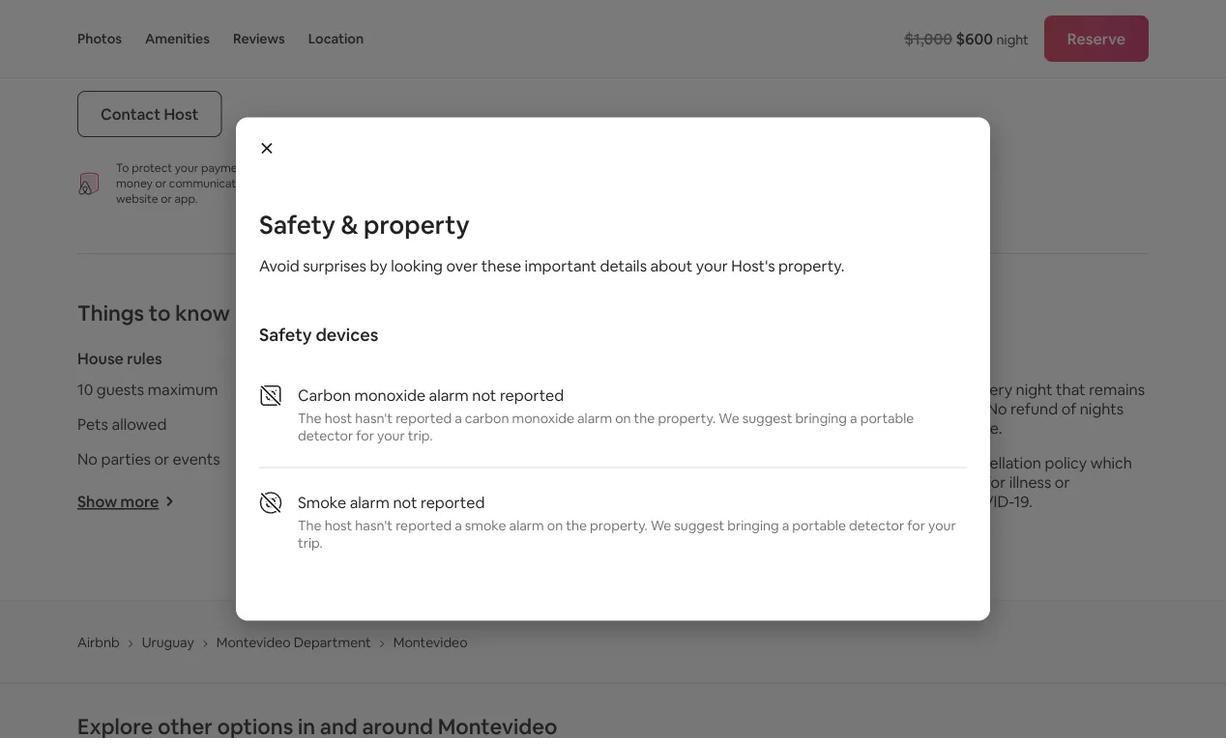 Task type: vqa. For each thing, say whether or not it's contained in the screenshot.
the left 5 'button'
no



Task type: locate. For each thing, give the bounding box(es) containing it.
more
[[483, 457, 521, 477], [121, 492, 159, 512], [845, 535, 884, 555]]

safety
[[259, 208, 336, 241], [259, 324, 312, 346]]

2 the from the top
[[298, 517, 322, 534]]

by left 'looking'
[[370, 256, 388, 276]]

fee.
[[976, 418, 1003, 438]]

1 horizontal spatial bringing
[[796, 410, 847, 427]]

0 vertical spatial airbnb
[[322, 176, 358, 191]]

0 vertical spatial bringing
[[796, 410, 847, 427]]

covid-
[[960, 492, 1014, 512]]

the
[[302, 176, 320, 191], [634, 410, 655, 427], [894, 418, 918, 438], [856, 453, 880, 473], [566, 517, 587, 534]]

10
[[77, 380, 93, 399]]

cancel.
[[934, 399, 984, 419]]

:
[[182, 40, 186, 60]]

show more button down parties
[[77, 492, 174, 512]]

2 hasn't from the top
[[355, 517, 393, 534]]

for inside review the host's full cancellation policy which applies even if you cancel for illness or disruptions caused by covid-19.
[[985, 472, 1006, 492]]

24
[[802, 399, 820, 419]]

host
[[325, 410, 352, 427], [325, 517, 352, 534]]

0 vertical spatial no
[[987, 399, 1007, 419]]

you right if
[[906, 472, 932, 492]]

2 vertical spatial show more button
[[802, 535, 899, 555]]

of left nights
[[1062, 399, 1077, 419]]

website
[[116, 191, 158, 206]]

1 horizontal spatial for
[[907, 517, 926, 534]]

0 vertical spatial suggest
[[743, 410, 793, 427]]

on right smoke
[[547, 517, 563, 534]]

airbnb left uruguay
[[77, 634, 120, 652]]

1 hasn't from the top
[[355, 410, 393, 427]]

or left app.
[[161, 191, 172, 206]]

smoke inside smoke alarm not reported the host hasn't reported a smoke alarm on the property. we suggest bringing a portable detector for your trip.
[[298, 493, 346, 513]]

1 horizontal spatial trip.
[[408, 427, 433, 444]]

0 horizontal spatial on
[[547, 517, 563, 534]]

1 vertical spatial bringing
[[728, 517, 779, 534]]

show more button
[[440, 457, 537, 477], [77, 492, 174, 512], [802, 535, 899, 555]]

1 horizontal spatial show more
[[440, 457, 521, 477]]

1 vertical spatial for
[[985, 472, 1006, 492]]

the left if
[[856, 453, 880, 473]]

more down disruptions at the bottom right of page
[[845, 535, 884, 555]]

airbnb link
[[77, 634, 120, 652]]

show more button down disruptions at the bottom right of page
[[802, 535, 899, 555]]

show more down parties
[[77, 492, 159, 512]]

on inside carbon monoxide alarm not reported the host hasn't reported a carbon monoxide alarm on the property. we suggest bringing a portable detector for your trip.
[[615, 410, 631, 427]]

0 vertical spatial of
[[288, 176, 299, 191]]

1 vertical spatial of
[[1062, 399, 1077, 419]]

montevideo for montevideo
[[393, 634, 468, 652]]

the inside carbon monoxide alarm not reported the host hasn't reported a carbon monoxide alarm on the property. we suggest bringing a portable detector for your trip.
[[634, 410, 655, 427]]

carbon inside carbon monoxide alarm not reported the host hasn't reported a carbon monoxide alarm on the property. we suggest bringing a portable detector for your trip.
[[298, 386, 351, 406]]

monoxide up the smoke alarm not reported
[[496, 380, 567, 399]]

2 horizontal spatial more
[[845, 535, 884, 555]]

details
[[600, 256, 647, 276]]

the inside smoke alarm not reported the host hasn't reported a smoke alarm on the property. we suggest bringing a portable detector for your trip.
[[298, 517, 322, 534]]

you inside review the host's full cancellation policy which applies even if you cancel for illness or disruptions caused by covid-19.
[[906, 472, 932, 492]]

partial refund: get back every night that remains 24 hours after you cancel. no refund of nights you spent or the service fee.
[[802, 380, 1145, 438]]

1 vertical spatial host
[[325, 517, 352, 534]]

or inside review the host's full cancellation policy which applies even if you cancel for illness or disruptions caused by covid-19.
[[1055, 472, 1070, 492]]

2 horizontal spatial show
[[802, 535, 842, 555]]

contact host link
[[77, 91, 222, 137]]

on inside smoke alarm not reported the host hasn't reported a smoke alarm on the property. we suggest bringing a portable detector for your trip.
[[547, 517, 563, 534]]

0 vertical spatial safety
[[259, 208, 336, 241]]

show for middle show more button
[[440, 457, 480, 477]]

1 vertical spatial airbnb
[[77, 634, 120, 652]]

cancel
[[936, 472, 982, 492]]

0 vertical spatial the
[[298, 410, 322, 427]]

1 vertical spatial hasn't
[[355, 517, 393, 534]]

or right illness
[[1055, 472, 1070, 492]]

2 host from the top
[[325, 517, 352, 534]]

1 vertical spatial no
[[77, 449, 98, 469]]

a
[[236, 40, 244, 60], [455, 410, 462, 427], [850, 410, 858, 427], [455, 517, 462, 534], [782, 517, 789, 534]]

0 vertical spatial detector
[[298, 427, 353, 444]]

pets
[[77, 414, 108, 434]]

1 vertical spatial show more
[[77, 492, 159, 512]]

alarm
[[571, 380, 611, 399], [429, 386, 469, 406], [577, 410, 612, 427], [492, 414, 532, 434], [350, 493, 390, 513], [509, 517, 544, 534]]

carbon down safety devices
[[298, 386, 351, 406]]

review
[[802, 453, 853, 473]]

1 vertical spatial trip.
[[298, 534, 323, 552]]

location
[[308, 30, 364, 47]]

safety devices
[[259, 324, 379, 346]]

the down transfer
[[302, 176, 320, 191]]

or right "spent"
[[875, 418, 891, 438]]

smoke
[[440, 414, 488, 434], [298, 493, 346, 513]]

0 vertical spatial we
[[719, 410, 740, 427]]

0 vertical spatial show more button
[[440, 457, 537, 477]]

portable down refund:
[[861, 410, 914, 427]]

no left refund
[[987, 399, 1007, 419]]

1 vertical spatial night
[[1016, 380, 1053, 399]]

for
[[356, 427, 374, 444], [985, 472, 1006, 492], [907, 517, 926, 534]]

more down no parties or events on the left bottom
[[121, 492, 159, 512]]

by right caused
[[939, 492, 957, 512]]

0 vertical spatial on
[[615, 410, 631, 427]]

to
[[149, 299, 171, 327]]

monoxide down carbon monoxide alarm not reported
[[512, 410, 574, 427]]

montevideo department
[[216, 634, 371, 652]]

0 horizontal spatial detector
[[298, 427, 353, 444]]

show more down carbon
[[440, 457, 521, 477]]

trip.
[[408, 427, 433, 444], [298, 534, 323, 552]]

0 horizontal spatial show more button
[[77, 492, 174, 512]]

detector
[[298, 427, 353, 444], [849, 517, 905, 534]]

1 horizontal spatial suggest
[[743, 410, 793, 427]]

2 vertical spatial more
[[845, 535, 884, 555]]

or
[[155, 176, 167, 191], [161, 191, 172, 206], [875, 418, 891, 438], [154, 449, 169, 469], [1055, 472, 1070, 492]]

1 horizontal spatial no
[[987, 399, 1007, 419]]

1 host from the top
[[325, 410, 352, 427]]

0 horizontal spatial more
[[121, 492, 159, 512]]

1 vertical spatial safety
[[259, 324, 312, 346]]

0 horizontal spatial trip.
[[298, 534, 323, 552]]

portable inside smoke alarm not reported the host hasn't reported a smoke alarm on the property. we suggest bringing a portable detector for your trip.
[[792, 517, 846, 534]]

0 vertical spatial smoke
[[440, 414, 488, 434]]

0 horizontal spatial we
[[651, 517, 672, 534]]

never
[[254, 160, 284, 175]]

1 horizontal spatial detector
[[849, 517, 905, 534]]

0 horizontal spatial for
[[356, 427, 374, 444]]

portable inside carbon monoxide alarm not reported the host hasn't reported a carbon monoxide alarm on the property. we suggest bringing a portable detector for your trip.
[[861, 410, 914, 427]]

2 montevideo from the left
[[393, 634, 468, 652]]

carbon
[[440, 380, 493, 399], [298, 386, 351, 406]]

1 vertical spatial show
[[77, 492, 117, 512]]

0 vertical spatial hasn't
[[355, 410, 393, 427]]

smoke alarm not reported
[[440, 414, 627, 434]]

you left "spent"
[[802, 418, 828, 438]]

for inside carbon monoxide alarm not reported the host hasn't reported a carbon monoxide alarm on the property. we suggest bringing a portable detector for your trip.
[[356, 427, 374, 444]]

2 horizontal spatial property.
[[779, 256, 845, 276]]

allowed
[[112, 414, 167, 434]]

show down carbon
[[440, 457, 480, 477]]

1 vertical spatial the
[[298, 517, 322, 534]]

montevideo department link
[[216, 634, 371, 652]]

of down transfer
[[288, 176, 299, 191]]

0 horizontal spatial bringing
[[728, 517, 779, 534]]

1 montevideo from the left
[[216, 634, 291, 652]]

2 horizontal spatial show more
[[802, 535, 884, 555]]

1 safety from the top
[[259, 208, 336, 241]]

detector inside carbon monoxide alarm not reported the host hasn't reported a carbon monoxide alarm on the property. we suggest bringing a portable detector for your trip.
[[298, 427, 353, 444]]

avoid
[[259, 256, 299, 276]]

we inside carbon monoxide alarm not reported the host hasn't reported a carbon monoxide alarm on the property. we suggest bringing a portable detector for your trip.
[[719, 410, 740, 427]]

disruptions
[[802, 492, 881, 512]]

night
[[997, 30, 1029, 48], [1016, 380, 1053, 399]]

0 vertical spatial night
[[997, 30, 1029, 48]]

2 vertical spatial show
[[802, 535, 842, 555]]

0 vertical spatial show
[[440, 457, 480, 477]]

2 vertical spatial for
[[907, 517, 926, 534]]

night left that
[[1016, 380, 1053, 399]]

1 horizontal spatial portable
[[861, 410, 914, 427]]

0 horizontal spatial montevideo
[[216, 634, 291, 652]]

about
[[650, 256, 693, 276]]

1 horizontal spatial property.
[[658, 410, 716, 427]]

show for show more button to the middle
[[77, 492, 117, 512]]

1 the from the top
[[298, 410, 322, 427]]

0 vertical spatial by
[[370, 256, 388, 276]]

0 horizontal spatial no
[[77, 449, 98, 469]]

the down carbon monoxide alarm not reported
[[634, 410, 655, 427]]

by inside safety & property dialog
[[370, 256, 388, 276]]

safety & property
[[259, 208, 470, 241]]

devices
[[316, 324, 379, 346]]

contact host
[[101, 104, 199, 124]]

$1,000 $600 night
[[905, 29, 1029, 48]]

your
[[175, 160, 199, 175], [696, 256, 728, 276], [377, 427, 405, 444], [929, 517, 956, 534]]

safety left devices on the top left
[[259, 324, 312, 346]]

2 horizontal spatial for
[[985, 472, 1006, 492]]

2 vertical spatial property.
[[590, 517, 648, 534]]

safety for safety & property
[[259, 208, 336, 241]]

1 horizontal spatial of
[[1062, 399, 1077, 419]]

1 vertical spatial suggest
[[674, 517, 725, 534]]

0 vertical spatial host
[[325, 410, 352, 427]]

refund
[[1011, 399, 1058, 419]]

avoid surprises by looking over these important details about your host's property.
[[259, 256, 845, 276]]

1 vertical spatial smoke
[[298, 493, 346, 513]]

you
[[905, 399, 930, 419], [802, 418, 828, 438], [906, 472, 932, 492]]

trip. inside smoke alarm not reported the host hasn't reported a smoke alarm on the property. we suggest bringing a portable detector for your trip.
[[298, 534, 323, 552]]

time
[[150, 40, 182, 60]]

no down pets
[[77, 449, 98, 469]]

0 horizontal spatial portable
[[792, 517, 846, 534]]

airbnb
[[322, 176, 358, 191], [77, 634, 120, 652]]

hasn't inside smoke alarm not reported the host hasn't reported a smoke alarm on the property. we suggest bringing a portable detector for your trip.
[[355, 517, 393, 534]]

night right $600
[[997, 30, 1029, 48]]

0 horizontal spatial property.
[[590, 517, 648, 534]]

monoxide
[[496, 380, 567, 399], [355, 386, 426, 406], [512, 410, 574, 427]]

carbon up carbon
[[440, 380, 493, 399]]

things
[[77, 299, 144, 327]]

detector inside smoke alarm not reported the host hasn't reported a smoke alarm on the property. we suggest bringing a portable detector for your trip.
[[849, 517, 905, 534]]

illness
[[1009, 472, 1052, 492]]

1 vertical spatial property.
[[658, 410, 716, 427]]

money
[[116, 176, 153, 191]]

2 safety from the top
[[259, 324, 312, 346]]

1 vertical spatial detector
[[849, 517, 905, 534]]

hasn't
[[355, 410, 393, 427], [355, 517, 393, 534]]

smoke
[[465, 517, 506, 534]]

show down parties
[[77, 492, 117, 512]]

0 vertical spatial property.
[[779, 256, 845, 276]]

1 horizontal spatial on
[[615, 410, 631, 427]]

1 horizontal spatial smoke
[[440, 414, 488, 434]]

0 horizontal spatial suggest
[[674, 517, 725, 534]]

show more down disruptions at the bottom right of page
[[802, 535, 884, 555]]

safety up avoid on the top left of the page
[[259, 208, 336, 241]]

1 vertical spatial by
[[939, 492, 957, 512]]

1 horizontal spatial we
[[719, 410, 740, 427]]

0 horizontal spatial show more
[[77, 492, 159, 512]]

0 horizontal spatial smoke
[[298, 493, 346, 513]]

show more button down carbon
[[440, 457, 537, 477]]

airbnb down transfer
[[322, 176, 358, 191]]

house
[[77, 349, 124, 368]]

the up host's at right
[[894, 418, 918, 438]]

monoxide for carbon monoxide alarm not reported the host hasn't reported a carbon monoxide alarm on the property. we suggest bringing a portable detector for your trip.
[[355, 386, 426, 406]]

1 horizontal spatial show
[[440, 457, 480, 477]]

carbon for carbon monoxide alarm not reported
[[440, 380, 493, 399]]

the right smoke
[[566, 517, 587, 534]]

1 horizontal spatial montevideo
[[393, 634, 468, 652]]

1 horizontal spatial carbon
[[440, 380, 493, 399]]

by inside review the host's full cancellation policy which applies even if you cancel for illness or disruptions caused by covid-19.
[[939, 492, 957, 512]]

0 vertical spatial trip.
[[408, 427, 433, 444]]

the inside review the host's full cancellation policy which applies even if you cancel for illness or disruptions caused by covid-19.
[[856, 453, 880, 473]]

cancellation
[[956, 453, 1042, 473]]

1 horizontal spatial airbnb
[[322, 176, 358, 191]]

airbnb inside the to protect your payment, never transfer money or communicate outside of the airbnb website or app.
[[322, 176, 358, 191]]

0 horizontal spatial show
[[77, 492, 117, 512]]

0 vertical spatial for
[[356, 427, 374, 444]]

night inside $1,000 $600 night
[[997, 30, 1029, 48]]

more down carbon
[[483, 457, 521, 477]]

the inside the to protect your payment, never transfer money or communicate outside of the airbnb website or app.
[[302, 176, 320, 191]]

bringing
[[796, 410, 847, 427], [728, 517, 779, 534]]

portable down disruptions at the bottom right of page
[[792, 517, 846, 534]]

show down disruptions at the bottom right of page
[[802, 535, 842, 555]]

1 horizontal spatial by
[[939, 492, 957, 512]]

0 vertical spatial portable
[[861, 410, 914, 427]]

host's
[[731, 256, 775, 276]]

bringing inside carbon monoxide alarm not reported the host hasn't reported a carbon monoxide alarm on the property. we suggest bringing a portable detector for your trip.
[[796, 410, 847, 427]]

1 vertical spatial on
[[547, 517, 563, 534]]

the
[[298, 410, 322, 427], [298, 517, 322, 534]]

monoxide down devices on the top left
[[355, 386, 426, 406]]

0 horizontal spatial carbon
[[298, 386, 351, 406]]

1 vertical spatial we
[[651, 517, 672, 534]]

on down carbon monoxide alarm not reported
[[615, 410, 631, 427]]

montevideo
[[216, 634, 291, 652], [393, 634, 468, 652]]

pets allowed
[[77, 414, 167, 434]]

1 vertical spatial portable
[[792, 517, 846, 534]]

we
[[719, 410, 740, 427], [651, 517, 672, 534]]

not
[[614, 380, 638, 399], [472, 386, 497, 406], [535, 414, 559, 434], [393, 493, 417, 513]]

0 horizontal spatial by
[[370, 256, 388, 276]]

day
[[248, 40, 273, 60]]

0 horizontal spatial of
[[288, 176, 299, 191]]

trip. inside carbon monoxide alarm not reported the host hasn't reported a carbon monoxide alarm on the property. we suggest bringing a portable detector for your trip.
[[408, 427, 433, 444]]

1 horizontal spatial more
[[483, 457, 521, 477]]

2 vertical spatial show more
[[802, 535, 884, 555]]

spent
[[831, 418, 872, 438]]

host's
[[884, 453, 928, 473]]



Task type: describe. For each thing, give the bounding box(es) containing it.
no parties or events
[[77, 449, 220, 469]]

reserve button
[[1044, 15, 1149, 62]]

property. inside smoke alarm not reported the host hasn't reported a smoke alarm on the property. we suggest bringing a portable detector for your trip.
[[590, 517, 648, 534]]

hasn't inside carbon monoxide alarm not reported the host hasn't reported a carbon monoxide alarm on the property. we suggest bringing a portable detector for your trip.
[[355, 410, 393, 427]]

every
[[973, 380, 1013, 399]]

night inside partial refund: get back every night that remains 24 hours after you cancel. no refund of nights you spent or the service fee.
[[1016, 380, 1053, 399]]

property. inside carbon monoxide alarm not reported the host hasn't reported a carbon monoxide alarm on the property. we suggest bringing a portable detector for your trip.
[[658, 410, 716, 427]]

policy
[[1045, 453, 1087, 473]]

smoke alarm not reported the host hasn't reported a smoke alarm on the property. we suggest bringing a portable detector for your trip.
[[298, 493, 956, 552]]

host inside carbon monoxide alarm not reported the host hasn't reported a carbon monoxide alarm on the property. we suggest bringing a portable detector for your trip.
[[325, 410, 352, 427]]

response
[[77, 40, 146, 60]]

to protect your payment, never transfer money or communicate outside of the airbnb website or app.
[[116, 160, 358, 206]]

montevideo link
[[393, 634, 468, 652]]

even
[[856, 472, 890, 492]]

monoxide for carbon monoxide alarm not reported
[[496, 380, 567, 399]]

within
[[189, 40, 232, 60]]

outside
[[245, 176, 285, 191]]

2 horizontal spatial show more button
[[802, 535, 899, 555]]

the inside carbon monoxide alarm not reported the host hasn't reported a carbon monoxide alarm on the property. we suggest bringing a portable detector for your trip.
[[298, 410, 322, 427]]

montevideo for montevideo department
[[216, 634, 291, 652]]

things to know
[[77, 299, 230, 327]]

review the host's full cancellation policy which applies even if you cancel for illness or disruptions caused by covid-19.
[[802, 453, 1133, 512]]

the inside smoke alarm not reported the host hasn't reported a smoke alarm on the property. we suggest bringing a portable detector for your trip.
[[566, 517, 587, 534]]

for inside smoke alarm not reported the host hasn't reported a smoke alarm on the property. we suggest bringing a portable detector for your trip.
[[907, 517, 926, 534]]

guests
[[97, 380, 144, 399]]

back
[[935, 380, 970, 399]]

service
[[921, 418, 972, 438]]

reviews button
[[233, 0, 285, 77]]

amenities button
[[145, 0, 210, 77]]

&
[[341, 208, 358, 241]]

get
[[905, 380, 932, 399]]

host inside smoke alarm not reported the host hasn't reported a smoke alarm on the property. we suggest bringing a portable detector for your trip.
[[325, 517, 352, 534]]

surprises
[[303, 256, 367, 276]]

0 vertical spatial more
[[483, 457, 521, 477]]

location button
[[308, 0, 364, 77]]

amenities
[[145, 30, 210, 47]]

department
[[294, 634, 371, 652]]

suggest inside smoke alarm not reported the host hasn't reported a smoke alarm on the property. we suggest bringing a portable detector for your trip.
[[674, 517, 725, 534]]

house rules
[[77, 349, 162, 368]]

we inside smoke alarm not reported the host hasn't reported a smoke alarm on the property. we suggest bringing a portable detector for your trip.
[[651, 517, 672, 534]]

safety & property dialog
[[236, 118, 990, 621]]

carbon monoxide alarm not reported the host hasn't reported a carbon monoxide alarm on the property. we suggest bringing a portable detector for your trip.
[[298, 386, 914, 444]]

which
[[1091, 453, 1133, 473]]

property
[[364, 208, 470, 241]]

full
[[931, 453, 952, 473]]

host
[[164, 104, 199, 124]]

smoke for smoke alarm not reported
[[440, 414, 488, 434]]

no inside partial refund: get back every night that remains 24 hours after you cancel. no refund of nights you spent or the service fee.
[[987, 399, 1007, 419]]

not inside smoke alarm not reported the host hasn't reported a smoke alarm on the property. we suggest bringing a portable detector for your trip.
[[393, 493, 417, 513]]

smoke for smoke alarm not reported the host hasn't reported a smoke alarm on the property. we suggest bringing a portable detector for your trip.
[[298, 493, 346, 513]]

payment,
[[201, 160, 252, 175]]

partial
[[802, 380, 847, 399]]

over
[[446, 256, 478, 276]]

1 vertical spatial show more button
[[77, 492, 174, 512]]

app.
[[175, 191, 198, 206]]

nights
[[1080, 399, 1124, 419]]

$1,000
[[905, 29, 953, 48]]

that
[[1056, 380, 1086, 399]]

these
[[481, 256, 521, 276]]

suggest inside carbon monoxide alarm not reported the host hasn't reported a carbon monoxide alarm on the property. we suggest bringing a portable detector for your trip.
[[743, 410, 793, 427]]

caused
[[885, 492, 936, 512]]

19.
[[1014, 492, 1033, 512]]

events
[[173, 449, 220, 469]]

10 guests maximum
[[77, 380, 218, 399]]

reviews
[[233, 30, 285, 47]]

remains
[[1089, 380, 1145, 399]]

hours
[[823, 399, 863, 419]]

maximum
[[148, 380, 218, 399]]

response time : within a day
[[77, 40, 273, 60]]

you right after
[[905, 399, 930, 419]]

your inside carbon monoxide alarm not reported the host hasn't reported a carbon monoxide alarm on the property. we suggest bringing a portable detector for your trip.
[[377, 427, 405, 444]]

carbon monoxide alarm not reported
[[440, 380, 706, 399]]

after
[[866, 399, 901, 419]]

to
[[116, 160, 129, 175]]

communicate
[[169, 176, 243, 191]]

applies
[[802, 472, 853, 492]]

your inside the to protect your payment, never transfer money or communicate outside of the airbnb website or app.
[[175, 160, 199, 175]]

transfer
[[287, 160, 329, 175]]

0 vertical spatial show more
[[440, 457, 521, 477]]

carbon
[[465, 410, 509, 427]]

refund:
[[850, 380, 901, 399]]

know
[[175, 299, 230, 327]]

0 horizontal spatial airbnb
[[77, 634, 120, 652]]

or inside partial refund: get back every night that remains 24 hours after you cancel. no refund of nights you spent or the service fee.
[[875, 418, 891, 438]]

of inside the to protect your payment, never transfer money or communicate outside of the airbnb website or app.
[[288, 176, 299, 191]]

protect
[[132, 160, 172, 175]]

uruguay link
[[142, 634, 194, 652]]

1 horizontal spatial show more button
[[440, 457, 537, 477]]

or down protect on the top of page
[[155, 176, 167, 191]]

looking
[[391, 256, 443, 276]]

of inside partial refund: get back every night that remains 24 hours after you cancel. no refund of nights you spent or the service fee.
[[1062, 399, 1077, 419]]

not inside carbon monoxide alarm not reported the host hasn't reported a carbon monoxide alarm on the property. we suggest bringing a portable detector for your trip.
[[472, 386, 497, 406]]

safety for safety devices
[[259, 324, 312, 346]]

important
[[525, 256, 597, 276]]

contact
[[101, 104, 161, 124]]

or left events
[[154, 449, 169, 469]]

rules
[[127, 349, 162, 368]]

$600
[[956, 29, 993, 48]]

your inside smoke alarm not reported the host hasn't reported a smoke alarm on the property. we suggest bringing a portable detector for your trip.
[[929, 517, 956, 534]]

parties
[[101, 449, 151, 469]]

the inside partial refund: get back every night that remains 24 hours after you cancel. no refund of nights you spent or the service fee.
[[894, 418, 918, 438]]

reserve
[[1068, 29, 1126, 48]]

bringing inside smoke alarm not reported the host hasn't reported a smoke alarm on the property. we suggest bringing a portable detector for your trip.
[[728, 517, 779, 534]]

1 vertical spatial more
[[121, 492, 159, 512]]

photos button
[[77, 0, 122, 77]]

uruguay
[[142, 634, 194, 652]]

photos
[[77, 30, 122, 47]]

carbon for carbon monoxide alarm not reported the host hasn't reported a carbon monoxide alarm on the property. we suggest bringing a portable detector for your trip.
[[298, 386, 351, 406]]



